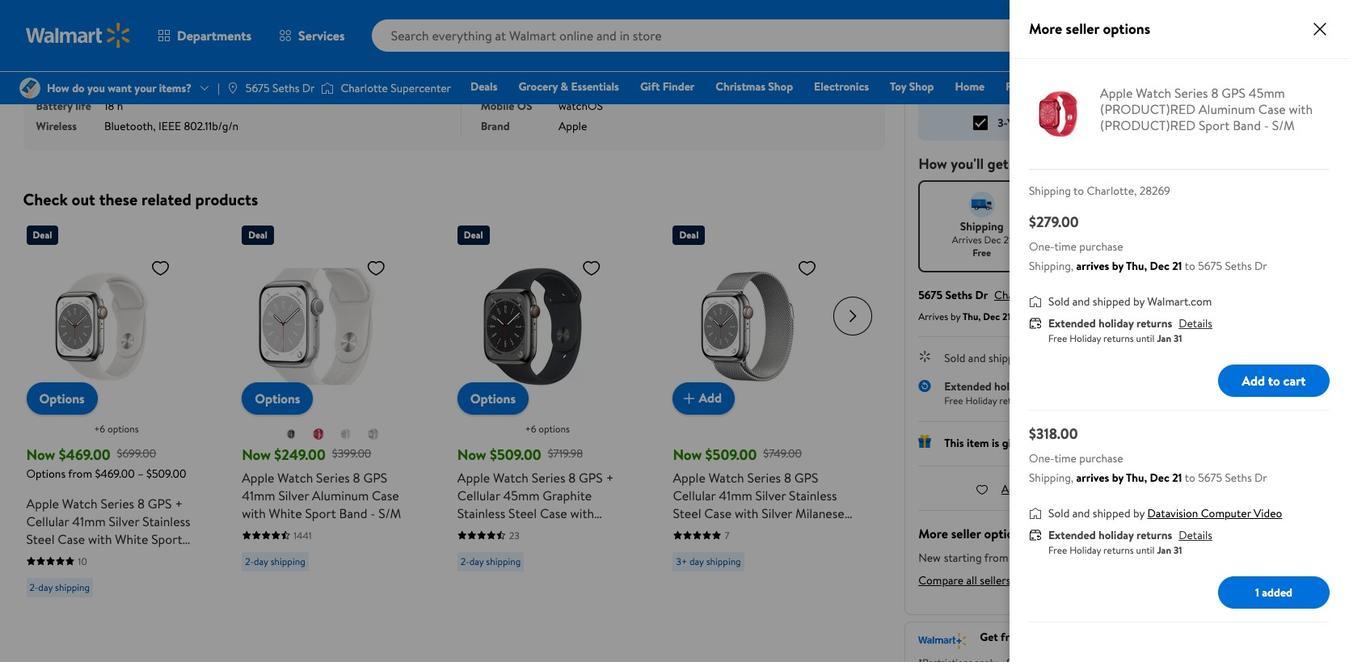 Task type: vqa. For each thing, say whether or not it's contained in the screenshot.
'Video'
yes



Task type: locate. For each thing, give the bounding box(es) containing it.
- down graphite
[[576, 522, 581, 540]]

case inside apple watch series 8 gps 45mm (product)red aluminum case with (product)red sport band - s/m
[[1259, 100, 1286, 118]]

s/m inside now $249.00 $399.00 apple watch series 8 gps 41mm silver aluminum case with white sport band - s/m
[[379, 504, 401, 522]]

case up 7
[[705, 504, 732, 522]]

+6 for now $469.00
[[94, 422, 105, 435]]

1 horizontal spatial +
[[606, 469, 614, 486]]

white up 1441 on the bottom of page
[[269, 504, 302, 522]]

add to favorites list, apple watch series 8 gps   cellular 41mm silver stainless steel case with silver milanese loop image
[[798, 258, 817, 278]]

0 vertical spatial seths
[[1225, 258, 1252, 274]]

details down the walmart.com
[[1179, 315, 1213, 332]]

1 vertical spatial arrives
[[1077, 470, 1110, 486]]

watch down now $469.00 $699.00 options from $469.00 – $509.00
[[62, 494, 98, 512]]

1 horizontal spatial 41mm
[[242, 486, 275, 504]]

2 vertical spatial seths
[[1225, 470, 1252, 486]]

watch down $249.00
[[278, 469, 313, 486]]

1 vertical spatial details
[[1179, 527, 1213, 543]]

purchase
[[1080, 239, 1124, 255], [1080, 450, 1124, 467]]

sport inside the "apple watch series 8 gps + cellular 41mm silver stainless steel case with white sport band - m/l"
[[151, 530, 182, 548]]

1 vertical spatial white
[[115, 530, 148, 548]]

2 one-time purchase shipping, arrives by thu, dec 21 to 5675 seths dr from the top
[[1029, 450, 1268, 486]]

1 vertical spatial sold
[[945, 350, 966, 366]]

sold and shipped by walmart.com
[[1049, 294, 1213, 310]]

0 horizontal spatial arrives
[[919, 309, 949, 323]]

1 vertical spatial until
[[1032, 394, 1051, 408]]

2 shipping, from the top
[[1029, 470, 1074, 486]]

from inside more seller options (1) new starting from $318.00 compare all sellers
[[985, 549, 1009, 566]]

8 down $399.00
[[353, 469, 360, 486]]

1 vertical spatial more
[[919, 524, 948, 542]]

year
[[1009, 89, 1029, 105], [1007, 114, 1028, 131]]

3 options link from the left
[[458, 382, 529, 414]]

apple up loop
[[673, 469, 706, 486]]

now $249.00 $399.00 apple watch series 8 gps 41mm silver aluminum case with white sport band - s/m
[[242, 444, 401, 522]]

2 horizontal spatial $509.00
[[706, 444, 757, 465]]

0 horizontal spatial stainless
[[142, 512, 191, 530]]

gift for gift cards
[[1065, 78, 1084, 95]]

details button for datavision
[[1179, 527, 1213, 543]]

time
[[1055, 239, 1077, 255], [1055, 450, 1077, 467]]

2 gift from the left
[[1065, 78, 1084, 95]]

$719.98
[[548, 446, 583, 462]]

shipping inside more seller options dialog
[[1029, 183, 1071, 199]]

add for add to registry
[[1194, 481, 1214, 497]]

white inside the "apple watch series 8 gps + cellular 41mm silver stainless steel case with white sport band - m/l"
[[115, 530, 148, 548]]

jan down the walmart.com
[[1158, 331, 1172, 345]]

0 vertical spatial holiday
[[1070, 331, 1102, 345]]

0 vertical spatial details
[[1179, 315, 1213, 332]]

1 vertical spatial purchase
[[1080, 450, 1124, 467]]

0 vertical spatial arrives
[[1077, 258, 1110, 274]]

2 time from the top
[[1055, 450, 1077, 467]]

sold down 5675 seths dr change arrives by thu, dec 21
[[945, 350, 966, 366]]

1 vertical spatial 5675
[[919, 287, 943, 303]]

1 now from the left
[[26, 444, 55, 465]]

2 horizontal spatial 41mm
[[719, 486, 753, 504]]

21 down change
[[1003, 309, 1011, 323]]

band inside now $509.00 $719.98 apple watch series 8 gps + cellular 45mm graphite stainless steel case with midnight sport band - s/m
[[545, 522, 573, 540]]

shop inside 'link'
[[909, 78, 934, 95]]

options for now $249.00
[[255, 389, 300, 407]]

shipping for to
[[1029, 183, 1071, 199]]

free up extended holiday returns free holiday returns until
[[1049, 331, 1068, 345]]

and inside banner
[[1114, 629, 1132, 646]]

- inside now $249.00 $399.00 apple watch series 8 gps 41mm silver aluminum case with white sport band - s/m
[[371, 504, 376, 522]]

0 vertical spatial +
[[606, 469, 614, 486]]

1441
[[294, 528, 312, 542]]

until for sold and shipped by datavision computer video
[[1137, 543, 1155, 557]]

watch inside now $249.00 $399.00 apple watch series 8 gps 41mm silver aluminum case with white sport band - s/m
[[278, 469, 313, 486]]

deals link
[[463, 78, 505, 95]]

essentials
[[571, 78, 619, 95]]

silver down the $749.00
[[756, 486, 786, 504]]

watch
[[1136, 84, 1172, 102], [278, 469, 313, 486], [493, 469, 529, 486], [709, 469, 744, 486], [62, 494, 98, 512]]

shipping down item:
[[1029, 183, 1071, 199]]

1 31 from the top
[[1174, 331, 1183, 345]]

is
[[992, 435, 1000, 451]]

plan down 4-year plan - $45.00
[[1031, 114, 1052, 131]]

0 horizontal spatial shipping
[[961, 218, 1004, 234]]

extended right (1)
[[1049, 527, 1096, 543]]

apple down now $469.00 $699.00 options from $469.00 – $509.00
[[26, 494, 59, 512]]

shipping right delivery,
[[1069, 629, 1111, 646]]

shipping inside 'shipping arrives dec 21 free'
[[961, 218, 1004, 234]]

+6 options for now $509.00
[[525, 422, 570, 435]]

extended holiday returns details free holiday returns until jan 31 down sold and shipped by walmart.com
[[1049, 315, 1213, 345]]

seths inside 5675 seths dr change arrives by thu, dec 21
[[946, 287, 973, 303]]

1 horizontal spatial options link
[[242, 382, 313, 414]]

4 deal from the left
[[680, 228, 699, 241]]

year for 3-
[[1007, 114, 1028, 131]]

1 vertical spatial one-
[[1029, 450, 1055, 467]]

0 vertical spatial arrives
[[952, 232, 982, 246]]

and left more*
[[1114, 629, 1132, 646]]

5675 seths dr change arrives by thu, dec 21
[[919, 287, 1032, 323]]

45mm inside now $509.00 $719.98 apple watch series 8 gps + cellular 45mm graphite stainless steel case with midnight sport band - s/m
[[503, 486, 540, 504]]

2 product group from the left
[[242, 219, 422, 604]]

2 one- from the top
[[1029, 450, 1055, 467]]

0 horizontal spatial +6 options
[[94, 422, 139, 435]]

holiday right $318.00
[[1070, 543, 1102, 557]]

options up $719.98
[[539, 422, 570, 435]]

white for $249.00
[[269, 504, 302, 522]]

watch inside now $509.00 $719.98 apple watch series 8 gps + cellular 45mm graphite stainless steel case with midnight sport band - s/m
[[493, 469, 529, 486]]

+ inside the "apple watch series 8 gps + cellular 41mm silver stainless steel case with white sport band - m/l"
[[175, 494, 183, 512]]

get free delivery, shipping and more* banner
[[905, 621, 1327, 662]]

item:
[[1039, 153, 1072, 173]]

watch inside the "apple watch series 8 gps + cellular 41mm silver stainless steel case with white sport band - m/l"
[[62, 494, 98, 512]]

2 details from the top
[[1179, 527, 1213, 543]]

3-Year plan - $34.00 checkbox
[[974, 115, 988, 130]]

0 vertical spatial dr
[[1255, 258, 1268, 274]]

christmas shop link
[[709, 78, 801, 95]]

thu, up sold and shipped by
[[963, 309, 981, 323]]

steel up 23
[[509, 504, 537, 522]]

0 vertical spatial shipping,
[[1029, 258, 1074, 274]]

holiday down sold and shipped by datavision computer video
[[1099, 527, 1134, 543]]

gps inside the "apple watch series 8 gps + cellular 41mm silver stainless steel case with white sport band - m/l"
[[148, 494, 172, 512]]

aluminum inside apple watch series 8 gps 45mm (product)red aluminum case with (product)red sport band - s/m
[[1199, 100, 1256, 118]]

1 +6 from the left
[[94, 422, 105, 435]]

2 vertical spatial holiday
[[1099, 527, 1134, 543]]

intent image for shipping image
[[969, 191, 995, 217]]

0 vertical spatial 31
[[1174, 331, 1183, 345]]

1 product group from the left
[[26, 219, 206, 604]]

0 horizontal spatial more
[[919, 524, 948, 542]]

8 down – at the bottom left of the page
[[137, 494, 145, 512]]

0 vertical spatial 45mm
[[1249, 84, 1286, 102]]

case inside now $509.00 $719.98 apple watch series 8 gps + cellular 45mm graphite stainless steel case with midnight sport band - s/m
[[540, 504, 567, 522]]

$699.00
[[117, 446, 156, 462]]

seller inside more seller options (1) new starting from $318.00 compare all sellers
[[952, 524, 981, 542]]

watch inside 'now $509.00 $749.00 apple watch series 8 gps cellular 41mm silver stainless steel case with silver milanese loop'
[[709, 469, 744, 486]]

21 up change
[[1004, 232, 1012, 246]]

to inside button
[[1269, 372, 1281, 390]]

with
[[1289, 100, 1313, 118], [242, 504, 266, 522], [570, 504, 594, 522], [735, 504, 759, 522], [88, 530, 112, 548]]

more*
[[1134, 629, 1165, 646]]

1 gift from the left
[[640, 78, 660, 95]]

apple down $249.00
[[242, 469, 275, 486]]

add to favorites list, apple watch series 8 gps 41mm silver aluminum case with white sport band - s/m image
[[366, 258, 386, 278]]

thu, for sold and shipped by datavision computer video
[[1126, 470, 1148, 486]]

0 horizontal spatial from
[[68, 465, 92, 482]]

plan for $45.00
[[1032, 89, 1052, 105]]

- down $399.00
[[371, 504, 376, 522]]

arrives down the learn more button
[[1077, 470, 1110, 486]]

3 product group from the left
[[458, 219, 638, 604]]

holiday
[[1070, 331, 1102, 345], [966, 394, 997, 408], [1070, 543, 1102, 557]]

+6 options up $719.98
[[525, 422, 570, 435]]

1 details button from the top
[[1179, 315, 1213, 332]]

jan for datavision
[[1158, 543, 1172, 557]]

by left the walmart.com
[[1134, 294, 1145, 310]]

deals
[[471, 78, 498, 95]]

details down datavision computer video link
[[1179, 527, 1213, 543]]

purchase for walmart.com
[[1080, 239, 1124, 255]]

silver
[[279, 486, 309, 504], [756, 486, 786, 504], [762, 504, 793, 522], [109, 512, 139, 530]]

by
[[1112, 258, 1124, 274], [1134, 294, 1145, 310], [951, 309, 961, 323], [1030, 350, 1041, 366], [1112, 470, 1124, 486], [1134, 505, 1145, 522]]

0 vertical spatial sold
[[1049, 294, 1070, 310]]

2 now from the left
[[242, 444, 271, 465]]

0 vertical spatial purchase
[[1080, 239, 1124, 255]]

close panel image
[[1311, 19, 1330, 39]]

10
[[78, 554, 87, 568]]

shipping down intent image for shipping on the right of the page
[[961, 218, 1004, 234]]

2 horizontal spatial 2-day shipping
[[461, 554, 521, 568]]

product group
[[26, 219, 206, 604], [242, 219, 422, 604], [458, 219, 638, 604], [673, 219, 853, 604]]

shipped up extended holiday returns free holiday returns until
[[989, 350, 1027, 366]]

1 vertical spatial seths
[[946, 287, 973, 303]]

8 left debit
[[1212, 84, 1219, 102]]

0 vertical spatial extended
[[1049, 315, 1096, 332]]

41mm up m/l
[[72, 512, 106, 530]]

0 vertical spatial one-
[[1029, 239, 1055, 255]]

stainless inside the "apple watch series 8 gps + cellular 41mm silver stainless steel case with white sport band - m/l"
[[142, 512, 191, 530]]

series inside now $509.00 $719.98 apple watch series 8 gps + cellular 45mm graphite stainless steel case with midnight sport band - s/m
[[532, 469, 566, 486]]

41mm up 7
[[719, 486, 753, 504]]

time for sold and shipped by datavision computer video
[[1055, 450, 1077, 467]]

45 mm battery life
[[36, 77, 139, 114]]

now inside now $469.00 $699.00 options from $469.00 – $509.00
[[26, 444, 55, 465]]

1 details from the top
[[1179, 315, 1213, 332]]

now for now $469.00 $699.00 options from $469.00 – $509.00
[[26, 444, 55, 465]]

2-day shipping for $509.00
[[461, 554, 521, 568]]

sold for sold and shipped by datavision computer video
[[1049, 505, 1070, 522]]

$509.00 inside 'now $509.00 $749.00 apple watch series 8 gps cellular 41mm silver stainless steel case with silver milanese loop'
[[706, 444, 757, 465]]

gps inside 'now $509.00 $749.00 apple watch series 8 gps cellular 41mm silver stainless steel case with silver milanese loop'
[[795, 469, 819, 486]]

seller inside dialog
[[1066, 19, 1100, 39]]

(product)red down "registry" link
[[1101, 100, 1196, 118]]

0 horizontal spatial steel
[[26, 530, 55, 548]]

gps
[[1222, 84, 1246, 102], [363, 469, 388, 486], [579, 469, 603, 486], [795, 469, 819, 486], [148, 494, 172, 512]]

23
[[509, 528, 520, 542]]

0 vertical spatial details button
[[1179, 315, 1213, 332]]

silver up 1441 on the bottom of page
[[279, 486, 309, 504]]

1 extended holiday returns details free holiday returns until jan 31 from the top
[[1049, 315, 1213, 345]]

2 vertical spatial sold
[[1049, 505, 1070, 522]]

deal for now $509.00 $719.98 apple watch series 8 gps + cellular 45mm graphite stainless steel case with midnight sport band - s/m
[[464, 228, 483, 241]]

day for now $509.00 $749.00 apple watch series 8 gps cellular 41mm silver stainless steel case with silver milanese loop
[[690, 554, 704, 568]]

apple inside the "apple watch series 8 gps + cellular 41mm silver stainless steel case with white sport band - m/l"
[[26, 494, 59, 512]]

brand
[[481, 118, 510, 134]]

3 deal from the left
[[464, 228, 483, 241]]

now $509.00 $719.98 apple watch series 8 gps + cellular 45mm graphite stainless steel case with midnight sport band - s/m
[[458, 444, 614, 540]]

shipping down 10
[[55, 580, 90, 594]]

3-
[[998, 114, 1008, 131]]

free inside 'shipping arrives dec 21 free'
[[973, 245, 992, 259]]

holiday
[[1099, 315, 1134, 332], [995, 378, 1030, 394], [1099, 527, 1134, 543]]

extended down sold and shipped by
[[945, 378, 992, 394]]

arrives inside 'shipping arrives dec 21 free'
[[952, 232, 982, 246]]

apple up midnight
[[458, 469, 490, 486]]

white inside now $249.00 $399.00 apple watch series 8 gps 41mm silver aluminum case with white sport band - s/m
[[269, 504, 302, 522]]

from left – at the bottom left of the page
[[68, 465, 92, 482]]

0 vertical spatial 5675
[[1199, 258, 1223, 274]]

holiday down sold and shipped by walmart.com
[[1070, 331, 1102, 345]]

seller for more seller options (1) new starting from $318.00 compare all sellers
[[952, 524, 981, 542]]

christmas
[[716, 78, 766, 95]]

case down $719.98
[[540, 504, 567, 522]]

more inside dialog
[[1029, 19, 1063, 39]]

case inside the "apple watch series 8 gps + cellular 41mm silver stainless steel case with white sport band - m/l"
[[58, 530, 85, 548]]

s/m inside apple watch series 8 gps 45mm (product)red aluminum case with (product)red sport band - s/m
[[1273, 116, 1295, 134]]

list
[[1038, 481, 1052, 497]]

2 vertical spatial extended
[[1049, 527, 1096, 543]]

shipping,
[[1029, 258, 1074, 274], [1029, 470, 1074, 486]]

4-
[[998, 89, 1009, 105]]

dec up the walmart.com
[[1150, 258, 1170, 274]]

one-time purchase shipping, arrives by thu, dec 21 to 5675 seths dr for datavision
[[1029, 450, 1268, 486]]

and down not
[[1073, 294, 1090, 310]]

0 horizontal spatial s/m
[[379, 504, 401, 522]]

band down debit
[[1233, 116, 1261, 134]]

options
[[1103, 19, 1151, 39], [107, 422, 139, 435], [539, 422, 570, 435], [985, 524, 1027, 542]]

1 horizontal spatial from
[[985, 549, 1009, 566]]

1 horizontal spatial s/m
[[584, 522, 607, 540]]

-
[[1055, 89, 1059, 105], [1055, 114, 1059, 131], [1265, 116, 1270, 134], [371, 504, 376, 522], [576, 522, 581, 540], [58, 548, 63, 566]]

2 horizontal spatial cellular
[[673, 486, 716, 504]]

water
[[518, 77, 546, 93]]

1 vertical spatial seller
[[952, 524, 981, 542]]

2 arrives from the top
[[1077, 470, 1110, 486]]

28269
[[1140, 183, 1171, 199]]

steel inside 'now $509.00 $749.00 apple watch series 8 gps cellular 41mm silver stainless steel case with silver milanese loop'
[[673, 504, 702, 522]]

2 +6 from the left
[[525, 422, 536, 435]]

compare
[[919, 572, 964, 588]]

by up sold and shipped by
[[951, 309, 961, 323]]

1 vertical spatial arrives
[[919, 309, 949, 323]]

1 horizontal spatial shipping
[[1029, 183, 1071, 199]]

apple down watchos
[[559, 118, 587, 134]]

1 horizontal spatial 2-
[[245, 554, 254, 568]]

from
[[68, 465, 92, 482], [985, 549, 1009, 566]]

seths for sold and shipped by walmart.com
[[1225, 258, 1252, 274]]

1 options link from the left
[[26, 382, 98, 414]]

to left list
[[1024, 481, 1035, 497]]

1 jan from the top
[[1158, 331, 1172, 345]]

band inside apple watch series 8 gps 45mm (product)red aluminum case with (product)red sport band - s/m
[[1233, 116, 1261, 134]]

deal
[[33, 228, 52, 241], [248, 228, 268, 241], [464, 228, 483, 241], [680, 228, 699, 241]]

0 horizontal spatial +6
[[94, 422, 105, 435]]

0 vertical spatial shipping
[[1029, 183, 1071, 199]]

0 horizontal spatial white
[[115, 530, 148, 548]]

1 horizontal spatial aluminum
[[1199, 100, 1256, 118]]

1 vertical spatial dr
[[976, 287, 988, 303]]

until down sold and shipped by datavision computer video
[[1137, 543, 1155, 557]]

arrives
[[952, 232, 982, 246], [919, 309, 949, 323]]

extended holiday returns details free holiday returns until jan 31 down sold and shipped by datavision computer video
[[1049, 527, 1213, 557]]

8 inside now $249.00 $399.00 apple watch series 8 gps 41mm silver aluminum case with white sport band - s/m
[[353, 469, 360, 486]]

2 31 from the top
[[1174, 543, 1183, 557]]

battery
[[36, 97, 73, 114]]

registry link
[[1129, 78, 1185, 95]]

2-
[[245, 554, 254, 568], [461, 554, 470, 568], [30, 580, 38, 594]]

2 vertical spatial plan
[[1031, 114, 1052, 131]]

0 vertical spatial time
[[1055, 239, 1077, 255]]

until for sold and shipped by walmart.com
[[1137, 331, 1155, 345]]

$509.00 for now $509.00 $749.00 apple watch series 8 gps cellular 41mm silver stainless steel case with silver milanese loop
[[706, 444, 757, 465]]

1 vertical spatial shipping
[[961, 218, 1004, 234]]

dec down change
[[984, 309, 1000, 323]]

jan for walmart.com
[[1158, 331, 1172, 345]]

0 horizontal spatial gift
[[640, 78, 660, 95]]

0 horizontal spatial 45mm
[[503, 486, 540, 504]]

1 vertical spatial 31
[[1174, 543, 1183, 557]]

seller up the starting
[[952, 524, 981, 542]]

now for now $249.00 $399.00 apple watch series 8 gps 41mm silver aluminum case with white sport band - s/m
[[242, 444, 271, 465]]

2 details button from the top
[[1179, 527, 1213, 543]]

shop
[[768, 78, 793, 95], [909, 78, 934, 95]]

jan
[[1158, 331, 1172, 345], [1158, 543, 1172, 557]]

series
[[1175, 84, 1209, 102], [316, 469, 350, 486], [532, 469, 566, 486], [748, 469, 781, 486], [101, 494, 134, 512]]

to
[[1074, 183, 1085, 199], [1185, 258, 1196, 274], [1269, 372, 1281, 390], [1185, 470, 1196, 486], [1024, 481, 1035, 497], [1216, 481, 1227, 497]]

products
[[195, 188, 258, 210]]

1 horizontal spatial stainless
[[458, 504, 506, 522]]

shipped left 'datavision' on the right of the page
[[1093, 505, 1131, 522]]

$318.00
[[1012, 549, 1049, 566]]

options
[[39, 389, 85, 407], [255, 389, 300, 407], [471, 389, 516, 407], [26, 465, 66, 482]]

one- for sold and shipped by walmart.com
[[1029, 239, 1055, 255]]

not
[[1089, 232, 1105, 246]]

3 now from the left
[[458, 444, 487, 465]]

series inside now $249.00 $399.00 apple watch series 8 gps 41mm silver aluminum case with white sport band - s/m
[[316, 469, 350, 486]]

day for now $249.00 $399.00 apple watch series 8 gps 41mm silver aluminum case with white sport band - s/m
[[254, 554, 268, 568]]

1 horizontal spatial 2-day shipping
[[245, 554, 305, 568]]

1 vertical spatial plan
[[1032, 89, 1052, 105]]

21 up 'datavision' on the right of the page
[[1173, 470, 1183, 486]]

2 deal from the left
[[248, 228, 268, 241]]

2 horizontal spatial stainless
[[789, 486, 837, 504]]

shop right christmas on the top
[[768, 78, 793, 95]]

with inside now $509.00 $719.98 apple watch series 8 gps + cellular 45mm graphite stainless steel case with midnight sport band - s/m
[[570, 504, 594, 522]]

1 horizontal spatial cellular
[[458, 486, 500, 504]]

cards
[[1087, 78, 1116, 95]]

1 one- from the top
[[1029, 239, 1055, 255]]

options link for now $469.00
[[26, 382, 98, 414]]

gps inside now $249.00 $399.00 apple watch series 8 gps 41mm silver aluminum case with white sport band - s/m
[[363, 469, 388, 486]]

2-day shipping for $249.00
[[245, 554, 305, 568]]

more seller options dialog
[[1010, 0, 1350, 662]]

series for now $509.00 $749.00 apple watch series 8 gps cellular 41mm silver stainless steel case with silver milanese loop
[[748, 469, 781, 486]]

deal for now $509.00 $749.00 apple watch series 8 gps cellular 41mm silver stainless steel case with silver milanese loop
[[680, 228, 699, 241]]

from up sellers
[[985, 549, 1009, 566]]

$509.00 left the $749.00
[[706, 444, 757, 465]]

0 horizontal spatial +
[[175, 494, 183, 512]]

- down walmart+ link
[[1265, 116, 1270, 134]]

options link
[[26, 382, 98, 414], [242, 382, 313, 414], [458, 382, 529, 414]]

dr
[[1255, 258, 1268, 274], [976, 287, 988, 303], [1255, 470, 1268, 486]]

sold and shipped by
[[945, 350, 1044, 366]]

color list
[[916, 0, 1316, 17]]

shipping down 7
[[707, 554, 741, 568]]

1 one-time purchase shipping, arrives by thu, dec 21 to 5675 seths dr from the top
[[1029, 239, 1268, 274]]

delivery,
[[1024, 629, 1066, 646]]

+6 up now $469.00 $699.00 options from $469.00 – $509.00
[[94, 422, 105, 435]]

1 horizontal spatial seller
[[1066, 19, 1100, 39]]

1 vertical spatial holiday
[[995, 378, 1030, 394]]

now $469.00 $699.00 options from $469.00 – $509.00
[[26, 444, 186, 482]]

0 horizontal spatial shop
[[768, 78, 793, 95]]

one-time purchase shipping, arrives by thu, dec 21 to 5675 seths dr up sold and shipped by walmart.com
[[1029, 239, 1268, 274]]

2 shop from the left
[[909, 78, 934, 95]]

1 time from the top
[[1055, 239, 1077, 255]]

–
[[138, 465, 144, 482]]

dr for sold and shipped by datavision computer video
[[1255, 470, 1268, 486]]

not available button
[[1052, 180, 1179, 272]]

gift left cards
[[1065, 78, 1084, 95]]

until down sold and shipped by walmart.com
[[1137, 331, 1155, 345]]

now inside now $249.00 $399.00 apple watch series 8 gps 41mm silver aluminum case with white sport band - s/m
[[242, 444, 271, 465]]

+6 up now $509.00 $719.98 apple watch series 8 gps + cellular 45mm graphite stainless steel case with midnight sport band - s/m
[[525, 422, 536, 435]]

31 down the walmart.com
[[1174, 331, 1183, 345]]

1 vertical spatial aluminum
[[312, 486, 369, 504]]

shipping for arrives
[[961, 218, 1004, 234]]

add for add to list
[[1002, 481, 1022, 497]]

life
[[75, 97, 91, 114]]

$509.00 right – at the bottom left of the page
[[146, 465, 186, 482]]

5675 up datavision computer video link
[[1199, 470, 1223, 486]]

0 vertical spatial one-time purchase shipping, arrives by thu, dec 21 to 5675 seths dr
[[1029, 239, 1268, 274]]

+6 options
[[94, 422, 139, 435], [525, 422, 570, 435]]

21
[[1004, 232, 1012, 246], [1173, 258, 1183, 274], [1003, 309, 1011, 323], [1173, 470, 1183, 486]]

more for more seller options
[[1029, 19, 1063, 39]]

details
[[1179, 315, 1213, 332], [1179, 527, 1213, 543]]

add
[[974, 52, 994, 68], [1242, 372, 1266, 390], [699, 389, 722, 407], [1002, 481, 1022, 497], [1194, 481, 1214, 497]]

1 shop from the left
[[768, 78, 793, 95]]

1 vertical spatial details button
[[1179, 527, 1213, 543]]

(product)red down registry
[[1101, 116, 1196, 134]]

seths for sold and shipped by datavision computer video
[[1225, 470, 1252, 486]]

one- for sold and shipped by datavision computer video
[[1029, 450, 1055, 467]]

- inside apple watch series 8 gps 45mm (product)red aluminum case with (product)red sport band - s/m
[[1265, 116, 1270, 134]]

2 vertical spatial until
[[1137, 543, 1155, 557]]

holiday for sold and shipped by walmart.com
[[1070, 331, 1102, 345]]

white right m/l
[[115, 530, 148, 548]]

5675 for sold and shipped by datavision computer video
[[1199, 470, 1223, 486]]

1 horizontal spatial $509.00
[[490, 444, 542, 465]]

seths
[[1225, 258, 1252, 274], [946, 287, 973, 303], [1225, 470, 1252, 486]]

series inside 'now $509.00 $749.00 apple watch series 8 gps cellular 41mm silver stainless steel case with silver milanese loop'
[[748, 469, 781, 486]]

1 vertical spatial thu,
[[963, 309, 981, 323]]

to left charlotte,
[[1074, 183, 1085, 199]]

2-day shipping down 10
[[30, 580, 90, 594]]

+6 for now $509.00
[[525, 422, 536, 435]]

to for shipping to charlotte, 28269
[[1074, 183, 1085, 199]]

by down more
[[1112, 470, 1124, 486]]

1 horizontal spatial +6
[[525, 422, 536, 435]]

fashion
[[1006, 78, 1044, 95]]

options link for now $249.00
[[242, 382, 313, 414]]

1 vertical spatial one-time purchase shipping, arrives by thu, dec 21 to 5675 seths dr
[[1029, 450, 1268, 486]]

aluminum down one debit
[[1199, 100, 1256, 118]]

- left $34.00
[[1055, 114, 1059, 131]]

shipping to charlotte, 28269
[[1029, 183, 1171, 199]]

2 options link from the left
[[242, 382, 313, 414]]

case down starlight image
[[372, 486, 399, 504]]

free inside extended holiday returns free holiday returns until
[[945, 394, 964, 408]]

holiday for sold and shipped by datavision computer video
[[1099, 527, 1134, 543]]

gps inside apple watch series 8 gps 45mm (product)red aluminum case with (product)red sport band - s/m
[[1222, 84, 1246, 102]]

$399.00
[[332, 446, 371, 462]]

from inside now $469.00 $699.00 options from $469.00 – $509.00
[[68, 465, 92, 482]]

red image
[[312, 427, 325, 440]]

case
[[1259, 100, 1286, 118], [372, 486, 399, 504], [540, 504, 567, 522], [705, 504, 732, 522], [58, 530, 85, 548]]

starting
[[944, 549, 982, 566]]

holiday up the 'item'
[[966, 394, 997, 408]]

- left m/l
[[58, 548, 63, 566]]

8 for now $509.00 $749.00 apple watch series 8 gps cellular 41mm silver stainless steel case with silver milanese loop
[[784, 469, 792, 486]]

add to favorites list, apple watch series 8 gps + cellular 45mm graphite stainless steel case with midnight sport band - s/m image
[[582, 258, 602, 278]]

+6 options up $699.00 at the left of page
[[94, 422, 139, 435]]

cellular up midnight
[[458, 486, 500, 504]]

and for sold and shipped by datavision computer video
[[1073, 505, 1090, 522]]

add a protection plan what's covered
[[974, 52, 1162, 68]]

1 purchase from the top
[[1080, 239, 1124, 255]]

1 arrives from the top
[[1077, 258, 1110, 274]]

2 vertical spatial shipped
[[1093, 505, 1131, 522]]

2 horizontal spatial s/m
[[1273, 116, 1295, 134]]

0 horizontal spatial options link
[[26, 382, 98, 414]]

free
[[1001, 629, 1022, 646]]

datavision
[[1148, 505, 1199, 522]]

2 jan from the top
[[1158, 543, 1172, 557]]

$509.00 inside now $509.00 $719.98 apple watch series 8 gps + cellular 45mm graphite stainless steel case with midnight sport band - s/m
[[490, 444, 542, 465]]

1 vertical spatial jan
[[1158, 543, 1172, 557]]

one-time purchase shipping, arrives by thu, dec 21 to 5675 seths dr for walmart.com
[[1029, 239, 1268, 274]]

4 now from the left
[[673, 444, 702, 465]]

0 horizontal spatial seller
[[952, 524, 981, 542]]

now for now $509.00 $719.98 apple watch series 8 gps + cellular 45mm graphite stainless steel case with midnight sport band - s/m
[[458, 444, 487, 465]]

steel inside the "apple watch series 8 gps + cellular 41mm silver stainless steel case with white sport band - m/l"
[[26, 530, 55, 548]]

plan for $34.00
[[1031, 114, 1052, 131]]

now inside 'now $509.00 $749.00 apple watch series 8 gps cellular 41mm silver stainless steel case with silver milanese loop'
[[673, 444, 702, 465]]

0 vertical spatial holiday
[[1099, 315, 1134, 332]]

list item
[[916, 0, 973, 17]]

shipping down 1441 on the bottom of page
[[271, 554, 305, 568]]

steel left m/l
[[26, 530, 55, 548]]

41mm down $249.00
[[242, 486, 275, 504]]

+ inside now $509.00 $719.98 apple watch series 8 gps + cellular 45mm graphite stainless steel case with midnight sport band - s/m
[[606, 469, 614, 486]]

arrives down not
[[1077, 258, 1110, 274]]

0 vertical spatial until
[[1137, 331, 1155, 345]]

0 vertical spatial white
[[269, 504, 302, 522]]

cellular inside 'now $509.00 $749.00 apple watch series 8 gps cellular 41mm silver stainless steel case with silver milanese loop'
[[673, 486, 716, 504]]

1 vertical spatial extended
[[945, 378, 992, 394]]

band down graphite
[[545, 522, 573, 540]]

apple watch series 8 gps   cellular 41mm silver stainless steel case with silver milanese loop image
[[673, 251, 824, 402]]

0 vertical spatial thu,
[[1126, 258, 1148, 274]]

apple down what's covered button
[[1101, 84, 1133, 102]]

plan left what's
[[1060, 52, 1081, 68]]

2 vertical spatial holiday
[[1070, 543, 1102, 557]]

1 (product)red from the top
[[1101, 100, 1196, 118]]

arrives
[[1077, 258, 1110, 274], [1077, 470, 1110, 486]]

silver left milanese
[[762, 504, 793, 522]]

0 horizontal spatial 41mm
[[72, 512, 106, 530]]

this item is gift eligible learn more
[[945, 435, 1121, 451]]

more inside more seller options (1) new starting from $318.00 compare all sellers
[[919, 524, 948, 542]]

1 shipping, from the top
[[1029, 258, 1074, 274]]

21 inside 5675 seths dr change arrives by thu, dec 21
[[1003, 309, 1011, 323]]

8
[[1212, 84, 1219, 102], [353, 469, 360, 486], [569, 469, 576, 486], [784, 469, 792, 486], [137, 494, 145, 512]]

midnight image
[[284, 427, 297, 440]]

with inside apple watch series 8 gps 45mm (product)red aluminum case with (product)red sport band - s/m
[[1289, 100, 1313, 118]]

2 horizontal spatial 2-
[[461, 554, 470, 568]]

y
[[559, 77, 565, 93]]

dec inside 5675 seths dr change arrives by thu, dec 21
[[984, 309, 1000, 323]]

these
[[99, 188, 138, 210]]

options for now $509.00
[[471, 389, 516, 407]]

0 vertical spatial from
[[68, 465, 92, 482]]

2 extended holiday returns details free holiday returns until jan 31 from the top
[[1049, 527, 1213, 557]]

by inside 5675 seths dr change arrives by thu, dec 21
[[951, 309, 961, 323]]

2 vertical spatial 5675
[[1199, 470, 1223, 486]]

gift left 'finder'
[[640, 78, 660, 95]]

2 vertical spatial thu,
[[1126, 470, 1148, 486]]

extended holiday returns free holiday returns until
[[945, 378, 1069, 408]]

apple inside apple watch series 8 gps 45mm (product)red aluminum case with (product)red sport band - s/m
[[1101, 84, 1133, 102]]

gps inside now $509.00 $719.98 apple watch series 8 gps + cellular 45mm graphite stainless steel case with midnight sport band - s/m
[[579, 469, 603, 486]]

add to cart button
[[1219, 365, 1330, 397]]

41mm
[[242, 486, 275, 504], [719, 486, 753, 504], [72, 512, 106, 530]]

walmart plus image
[[919, 630, 967, 649]]

1 +6 options from the left
[[94, 422, 139, 435]]

aluminum down $399.00
[[312, 486, 369, 504]]

silver inside now $249.00 $399.00 apple watch series 8 gps 41mm silver aluminum case with white sport band - s/m
[[279, 486, 309, 504]]

1 horizontal spatial shop
[[909, 78, 934, 95]]

$469.00 left $699.00 at the left of page
[[59, 444, 110, 465]]

not available
[[1089, 232, 1143, 246]]

Search search field
[[372, 19, 1076, 52]]

shipped
[[1093, 294, 1131, 310], [989, 350, 1027, 366], [1093, 505, 1131, 522]]

plan up 3-year plan - $34.00
[[1032, 89, 1052, 105]]

2 purchase from the top
[[1080, 450, 1124, 467]]

case down walmart+ link
[[1259, 100, 1286, 118]]

sold down list
[[1049, 505, 1070, 522]]

now inside now $509.00 $719.98 apple watch series 8 gps + cellular 45mm graphite stainless steel case with midnight sport band - s/m
[[458, 444, 487, 465]]

2 +6 options from the left
[[525, 422, 570, 435]]

registry
[[1137, 78, 1178, 95]]

screen
[[36, 77, 70, 93]]

add inside button
[[699, 389, 722, 407]]

more up protection
[[1029, 19, 1063, 39]]



Task type: describe. For each thing, give the bounding box(es) containing it.
options up $699.00 at the left of page
[[107, 422, 139, 435]]

protection
[[1005, 52, 1057, 68]]

intent image for pickup image
[[1103, 191, 1129, 217]]

finder
[[663, 78, 695, 95]]

silver image
[[339, 427, 352, 440]]

shipped for sold and shipped by datavision computer video
[[1093, 505, 1131, 522]]

band inside the "apple watch series 8 gps + cellular 41mm silver stainless steel case with white sport band - m/l"
[[26, 548, 54, 566]]

holiday for sold and shipped by walmart.com
[[1099, 315, 1134, 332]]

options inside now $469.00 $699.00 options from $469.00 – $509.00
[[26, 465, 66, 482]]

to for add to registry
[[1216, 481, 1227, 497]]

get free delivery, shipping and more*
[[980, 629, 1165, 646]]

extended for sold and shipped by walmart.com
[[1049, 315, 1096, 332]]

4 product group from the left
[[673, 219, 853, 604]]

apple watch series 8 gps + cellular 45mm graphite stainless steel case with midnight sport band - s/m image
[[458, 251, 608, 402]]

31 for datavision
[[1174, 543, 1183, 557]]

4-Year plan - $45.00 checkbox
[[974, 89, 988, 104]]

details button for walmart.com
[[1179, 315, 1213, 332]]

dr for sold and shipped by walmart.com
[[1255, 258, 1268, 274]]

add for add to cart
[[1242, 372, 1266, 390]]

watch inside apple watch series 8 gps 45mm (product)red aluminum case with (product)red sport band - s/m
[[1136, 84, 1172, 102]]

watch for now $509.00 $719.98 apple watch series 8 gps + cellular 45mm graphite stainless steel case with midnight sport band - s/m
[[493, 469, 529, 486]]

walmart image
[[26, 23, 131, 49]]

more for more seller options (1) new starting from $318.00 compare all sellers
[[919, 524, 948, 542]]

resists water
[[481, 77, 546, 93]]

by down the not available
[[1112, 258, 1124, 274]]

gift for gift finder
[[640, 78, 660, 95]]

shipping for now $249.00 $399.00 apple watch series 8 gps 41mm silver aluminum case with white sport band - s/m
[[271, 554, 305, 568]]

apple watch series 8 gps + cellular 41mm silver stainless steel case with white sport band - m/l image
[[26, 251, 177, 402]]

29 button
[[1285, 16, 1345, 55]]

add to cart
[[1242, 372, 1306, 390]]

starlight image
[[367, 427, 380, 440]]

thu, inside 5675 seths dr change arrives by thu, dec 21
[[963, 309, 981, 323]]

gps for now $509.00 $719.98 apple watch series 8 gps + cellular 45mm graphite stainless steel case with midnight sport band - s/m
[[579, 469, 603, 486]]

41mm inside the "apple watch series 8 gps + cellular 41mm silver stainless steel case with white sport band - m/l"
[[72, 512, 106, 530]]

options for now $469.00
[[39, 389, 85, 407]]

8 inside apple watch series 8 gps 45mm (product)red aluminum case with (product)red sport band - s/m
[[1212, 84, 1219, 102]]

0 horizontal spatial 2-
[[30, 580, 38, 594]]

add for add a protection plan what's covered
[[974, 52, 994, 68]]

8 for now $249.00 $399.00 apple watch series 8 gps 41mm silver aluminum case with white sport band - s/m
[[353, 469, 360, 486]]

apple watch series 8 gps 45mm (product)red aluminum case with (product)red sport band - s/m
[[1101, 84, 1313, 134]]

18
[[104, 97, 114, 114]]

time for sold and shipped by walmart.com
[[1055, 239, 1077, 255]]

by left 'datavision' on the right of the page
[[1134, 505, 1145, 522]]

and for sold and shipped by walmart.com
[[1073, 294, 1090, 310]]

toy
[[890, 78, 907, 95]]

more seller options (1) new starting from $318.00 compare all sellers
[[919, 524, 1049, 588]]

1  added button
[[1219, 577, 1330, 609]]

sellers
[[980, 572, 1011, 588]]

sport inside now $249.00 $399.00 apple watch series 8 gps 41mm silver aluminum case with white sport band - s/m
[[305, 504, 336, 522]]

sold for sold and shipped by
[[945, 350, 966, 366]]

toy shop
[[890, 78, 934, 95]]

what's
[[1087, 52, 1120, 68]]

stainless inside now $509.00 $719.98 apple watch series 8 gps + cellular 45mm graphite stainless steel case with midnight sport band - s/m
[[458, 504, 506, 522]]

dec up sold and shipped by datavision computer video
[[1150, 470, 1170, 486]]

41mm inside now $249.00 $399.00 apple watch series 8 gps 41mm silver aluminum case with white sport band - s/m
[[242, 486, 275, 504]]

extended inside extended holiday returns free holiday returns until
[[945, 378, 992, 394]]

$509.00 for now $509.00 $719.98 apple watch series 8 gps + cellular 45mm graphite stainless steel case with midnight sport band - s/m
[[490, 444, 542, 465]]

8 for now $509.00 $719.98 apple watch series 8 gps + cellular 45mm graphite stainless steel case with midnight sport band - s/m
[[569, 469, 576, 486]]

shipping for now $509.00 $719.98 apple watch series 8 gps + cellular 45mm graphite stainless steel case with midnight sport band - s/m
[[486, 554, 521, 568]]

available
[[1107, 232, 1143, 246]]

year for 4-
[[1009, 89, 1029, 105]]

dr inside 5675 seths dr change arrives by thu, dec 21
[[976, 287, 988, 303]]

loop
[[673, 522, 701, 540]]

now $509.00 $749.00 apple watch series 8 gps cellular 41mm silver stainless steel case with silver milanese loop
[[673, 444, 845, 540]]

sport inside apple watch series 8 gps 45mm (product)red aluminum case with (product)red sport band - s/m
[[1199, 116, 1230, 134]]

white for watch
[[115, 530, 148, 548]]

os
[[517, 97, 533, 114]]

by up extended holiday returns free holiday returns until
[[1030, 350, 1041, 366]]

sport inside now $509.00 $719.98 apple watch series 8 gps + cellular 45mm graphite stainless steel case with midnight sport band - s/m
[[511, 522, 542, 540]]

31 for walmart.com
[[1174, 331, 1183, 345]]

$45.00
[[1062, 89, 1096, 105]]

series for now $249.00 $399.00 apple watch series 8 gps 41mm silver aluminum case with white sport band - s/m
[[316, 469, 350, 486]]

new
[[919, 549, 941, 566]]

gifting made easy image
[[919, 435, 932, 448]]

apple watch series 8 gps 41mm silver aluminum case with white sport band - s/m image
[[242, 251, 392, 402]]

2- for now $249.00
[[245, 554, 254, 568]]

h
[[117, 97, 123, 114]]

purchase for datavision
[[1080, 450, 1124, 467]]

with inside 'now $509.00 $749.00 apple watch series 8 gps cellular 41mm silver stainless steel case with silver milanese loop'
[[735, 504, 759, 522]]

covered
[[1122, 52, 1162, 68]]

quick highlights
[[23, 27, 139, 49]]

Walmart Site-Wide search field
[[372, 19, 1076, 52]]

s/m inside now $509.00 $719.98 apple watch series 8 gps + cellular 45mm graphite stainless steel case with midnight sport band - s/m
[[584, 522, 607, 540]]

bluetooth,
[[104, 118, 156, 134]]

gps for now $509.00 $749.00 apple watch series 8 gps cellular 41mm silver stainless steel case with silver milanese loop
[[795, 469, 819, 486]]

cellular inside now $509.00 $719.98 apple watch series 8 gps + cellular 45mm graphite stainless steel case with midnight sport band - s/m
[[458, 486, 500, 504]]

home
[[955, 78, 985, 95]]

cart
[[1284, 372, 1306, 390]]

options inside more seller options (1) new starting from $318.00 compare all sellers
[[985, 524, 1027, 542]]

how you'll get this item:
[[919, 153, 1072, 173]]

quick
[[23, 27, 65, 49]]

midnight
[[458, 522, 508, 540]]

mm
[[120, 77, 139, 93]]

- left the $45.00
[[1055, 89, 1059, 105]]

8 inside the "apple watch series 8 gps + cellular 41mm silver stainless steel case with white sport band - m/l"
[[137, 494, 145, 512]]

apple inside now $249.00 $399.00 apple watch series 8 gps 41mm silver aluminum case with white sport band - s/m
[[242, 469, 275, 486]]

extended holiday returns details free holiday returns until jan 31 for datavision
[[1049, 527, 1213, 557]]

series inside apple watch series 8 gps 45mm (product)red aluminum case with (product)red sport band - s/m
[[1175, 84, 1209, 102]]

watch for now $249.00 $399.00 apple watch series 8 gps 41mm silver aluminum case with white sport band - s/m
[[278, 469, 313, 486]]

one debit
[[1199, 78, 1254, 95]]

$34.00
[[1062, 114, 1096, 131]]

0 horizontal spatial 2-day shipping
[[30, 580, 90, 594]]

shipping, for sold and shipped by datavision computer video
[[1029, 470, 1074, 486]]

0 vertical spatial plan
[[1060, 52, 1081, 68]]

silver inside the "apple watch series 8 gps + cellular 41mm silver stainless steel case with white sport band - m/l"
[[109, 512, 139, 530]]

series inside the "apple watch series 8 gps + cellular 41mm silver stainless steel case with white sport band - m/l"
[[101, 494, 134, 512]]

0 vertical spatial $469.00
[[59, 444, 110, 465]]

a
[[997, 52, 1002, 68]]

arrives for sold and shipped by datavision computer video
[[1077, 470, 1110, 486]]

add for add
[[699, 389, 722, 407]]

compare all sellers button
[[919, 572, 1011, 588]]

18 h wireless
[[36, 97, 123, 134]]

until inside extended holiday returns free holiday returns until
[[1032, 394, 1051, 408]]

add to registry button
[[1168, 481, 1268, 497]]

shipping, for sold and shipped by walmart.com
[[1029, 258, 1074, 274]]

arrives for sold and shipped by walmart.com
[[1077, 258, 1110, 274]]

cellular inside the "apple watch series 8 gps + cellular 41mm silver stainless steel case with white sport band - m/l"
[[26, 512, 69, 530]]

video
[[1254, 505, 1283, 522]]

case inside now $249.00 $399.00 apple watch series 8 gps 41mm silver aluminum case with white sport band - s/m
[[372, 486, 399, 504]]

added
[[1263, 585, 1293, 601]]

2- for now $509.00
[[461, 554, 470, 568]]

band inside now $249.00 $399.00 apple watch series 8 gps 41mm silver aluminum case with white sport band - s/m
[[339, 504, 367, 522]]

extended for sold and shipped by datavision computer video
[[1049, 527, 1096, 543]]

arrives inside 5675 seths dr change arrives by thu, dec 21
[[919, 309, 949, 323]]

electronics
[[814, 78, 869, 95]]

next slide for check out these related products list image
[[834, 296, 873, 335]]

with inside the "apple watch series 8 gps + cellular 41mm silver stainless steel case with white sport band - m/l"
[[88, 530, 112, 548]]

add to list button
[[976, 481, 1052, 497]]

electronics link
[[807, 78, 877, 95]]

gift cards link
[[1057, 78, 1123, 95]]

details for datavision
[[1179, 527, 1213, 543]]

one
[[1199, 78, 1223, 95]]

y mobile os
[[481, 77, 565, 114]]

datavision computer video link
[[1148, 505, 1283, 522]]

holiday inside extended holiday returns free holiday returns until
[[995, 378, 1030, 394]]

product group containing now $249.00
[[242, 219, 422, 604]]

highlights
[[69, 27, 139, 49]]

computer
[[1201, 505, 1252, 522]]

watchos
[[559, 97, 603, 114]]

graphite
[[543, 486, 592, 504]]

get
[[980, 629, 999, 646]]

4-year plan - $45.00
[[998, 89, 1096, 105]]

aluminum inside now $249.00 $399.00 apple watch series 8 gps 41mm silver aluminum case with white sport band - s/m
[[312, 486, 369, 504]]

to up 'datavision' on the right of the page
[[1185, 470, 1196, 486]]

1 deal from the left
[[33, 228, 52, 241]]

series for now $509.00 $719.98 apple watch series 8 gps + cellular 45mm graphite stainless steel case with midnight sport band - s/m
[[532, 469, 566, 486]]

shipped for sold and shipped by walmart.com
[[1093, 294, 1131, 310]]

how
[[919, 153, 948, 173]]

mobile
[[481, 97, 515, 114]]

product group containing now $469.00
[[26, 219, 206, 604]]

options inside dialog
[[1103, 19, 1151, 39]]

holiday inside extended holiday returns free holiday returns until
[[966, 394, 997, 408]]

day for now $509.00 $719.98 apple watch series 8 gps + cellular 45mm graphite stainless steel case with midnight sport band - s/m
[[470, 554, 484, 568]]

+6 options for now $469.00
[[94, 422, 139, 435]]

case inside 'now $509.00 $749.00 apple watch series 8 gps cellular 41mm silver stainless steel case with silver milanese loop'
[[705, 504, 732, 522]]

to for add to list
[[1024, 481, 1035, 497]]

walmart+ link
[[1267, 78, 1330, 95]]

resists
[[481, 77, 515, 93]]

add to list
[[1002, 481, 1052, 497]]

grocery
[[519, 78, 558, 95]]

gift
[[1002, 435, 1021, 451]]

7
[[725, 528, 730, 542]]

you'll
[[951, 153, 984, 173]]

holiday for sold and shipped by datavision computer video
[[1070, 543, 1102, 557]]

deal for now $249.00 $399.00 apple watch series 8 gps 41mm silver aluminum case with white sport band - s/m
[[248, 228, 268, 241]]

steel inside now $509.00 $719.98 apple watch series 8 gps + cellular 45mm graphite stainless steel case with midnight sport band - s/m
[[509, 504, 537, 522]]

&
[[561, 78, 569, 95]]

apple watch series 8 gps + cellular 41mm silver stainless steel case with white sport band - m/l
[[26, 494, 191, 566]]

shipping for now $509.00 $749.00 apple watch series 8 gps cellular 41mm silver stainless steel case with silver milanese loop
[[707, 554, 741, 568]]

details for walmart.com
[[1179, 315, 1213, 332]]

thu, for sold and shipped by walmart.com
[[1126, 258, 1148, 274]]

1 vertical spatial $469.00
[[95, 465, 135, 482]]

extended holiday returns details free holiday returns until jan 31 for walmart.com
[[1049, 315, 1213, 345]]

options link for now $509.00
[[458, 382, 529, 414]]

dec inside 'shipping arrives dec 21 free'
[[984, 232, 1002, 246]]

stainless inside 'now $509.00 $749.00 apple watch series 8 gps cellular 41mm silver stainless steel case with silver milanese loop'
[[789, 486, 837, 504]]

add to cart image
[[680, 389, 699, 408]]

add button
[[673, 382, 735, 414]]

5675 inside 5675 seths dr change arrives by thu, dec 21
[[919, 287, 943, 303]]

with inside now $249.00 $399.00 apple watch series 8 gps 41mm silver aluminum case with white sport band - s/m
[[242, 504, 266, 522]]

$509.00 inside now $469.00 $699.00 options from $469.00 – $509.00
[[146, 465, 186, 482]]

apple inside now $509.00 $719.98 apple watch series 8 gps + cellular 45mm graphite stainless steel case with midnight sport band - s/m
[[458, 469, 490, 486]]

802.11b/g/n
[[184, 118, 239, 134]]

to for add to cart
[[1269, 372, 1281, 390]]

learn more button
[[1066, 435, 1121, 451]]

free down list
[[1049, 543, 1068, 557]]

and for sold and shipped by
[[969, 350, 986, 366]]

related
[[142, 188, 191, 210]]

apple inside 'now $509.00 $749.00 apple watch series 8 gps cellular 41mm silver stainless steel case with silver milanese loop'
[[673, 469, 706, 486]]

gps for now $249.00 $399.00 apple watch series 8 gps 41mm silver aluminum case with white sport band - s/m
[[363, 469, 388, 486]]

check
[[23, 188, 68, 210]]

$749.00
[[764, 446, 802, 462]]

screen size
[[36, 77, 90, 93]]

wpp logo image
[[932, 50, 961, 79]]

shipped for sold and shipped by
[[989, 350, 1027, 366]]

21 inside 'shipping arrives dec 21 free'
[[1004, 232, 1012, 246]]

gift cards
[[1065, 78, 1116, 95]]

45mm inside apple watch series 8 gps 45mm (product)red aluminum case with (product)red sport band - s/m
[[1249, 84, 1286, 102]]

- inside now $509.00 $719.98 apple watch series 8 gps + cellular 45mm graphite stainless steel case with midnight sport band - s/m
[[576, 522, 581, 540]]

more seller options
[[1029, 19, 1151, 39]]

to up the walmart.com
[[1185, 258, 1196, 274]]

shipping inside banner
[[1069, 629, 1111, 646]]

add to favorites list, apple watch series 8 gps + cellular 41mm silver stainless steel case with white sport band - m/l image
[[151, 258, 170, 278]]

41mm inside 'now $509.00 $749.00 apple watch series 8 gps cellular 41mm silver stainless steel case with silver milanese loop'
[[719, 486, 753, 504]]

home link
[[948, 78, 992, 95]]

item
[[967, 435, 990, 451]]

watch for now $509.00 $749.00 apple watch series 8 gps cellular 41mm silver stainless steel case with silver milanese loop
[[709, 469, 744, 486]]

- inside the "apple watch series 8 gps + cellular 41mm silver stainless steel case with white sport band - m/l"
[[58, 548, 63, 566]]

change button
[[995, 287, 1032, 303]]

shop for christmas shop
[[768, 78, 793, 95]]

ieee
[[159, 118, 181, 134]]

45
[[104, 77, 117, 93]]

sold for sold and shipped by walmart.com
[[1049, 294, 1070, 310]]

21 up the walmart.com
[[1173, 258, 1183, 274]]

3+
[[676, 554, 687, 568]]

2 (product)red from the top
[[1101, 116, 1196, 134]]

now for now $509.00 $749.00 apple watch series 8 gps cellular 41mm silver stainless steel case with silver milanese loop
[[673, 444, 702, 465]]



